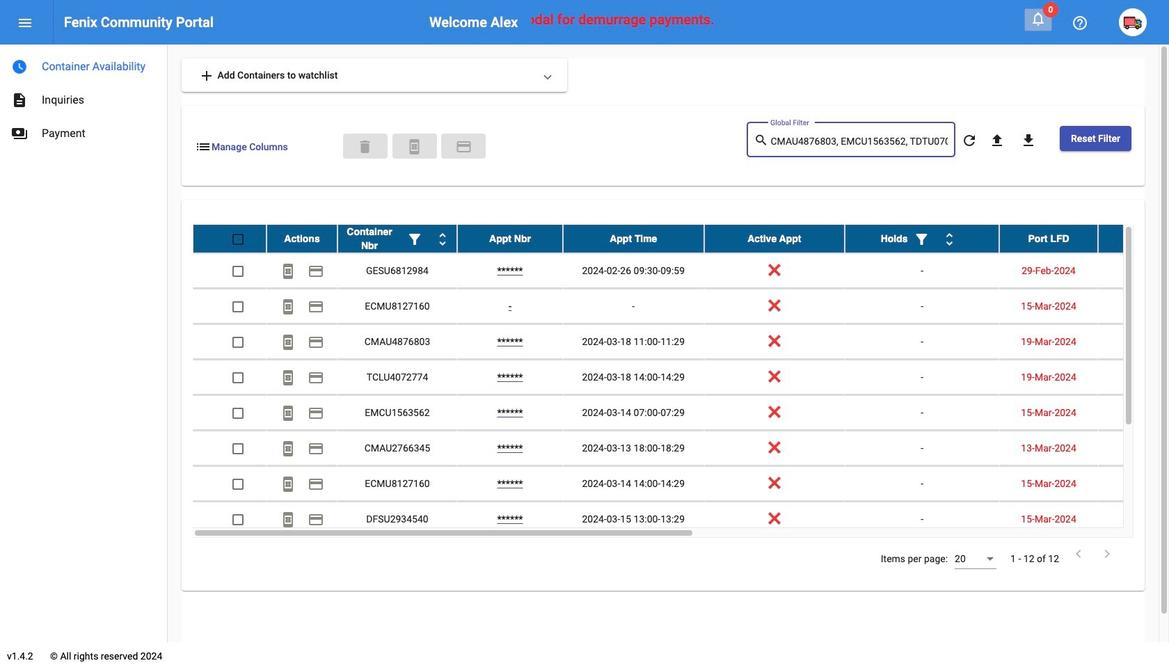 Task type: describe. For each thing, give the bounding box(es) containing it.
8 cell from the top
[[1099, 502, 1170, 537]]

2 column header from the left
[[338, 225, 457, 253]]

Global Watchlist Filter field
[[771, 136, 948, 147]]

7 cell from the top
[[1099, 466, 1170, 501]]

1 column header from the left
[[267, 225, 338, 253]]

2 cell from the top
[[1099, 289, 1170, 324]]

7 column header from the left
[[1000, 225, 1099, 253]]

1 cell from the top
[[1099, 253, 1170, 288]]

3 column header from the left
[[457, 225, 563, 253]]

3 row from the top
[[193, 289, 1170, 324]]

5 row from the top
[[193, 360, 1170, 395]]

5 cell from the top
[[1099, 395, 1170, 430]]

4 cell from the top
[[1099, 360, 1170, 395]]

6 cell from the top
[[1099, 431, 1170, 466]]

5 column header from the left
[[704, 225, 845, 253]]

6 row from the top
[[193, 395, 1170, 431]]

8 row from the top
[[193, 466, 1170, 502]]

2 row from the top
[[193, 253, 1170, 289]]

6 column header from the left
[[845, 225, 1000, 253]]



Task type: locate. For each thing, give the bounding box(es) containing it.
7 row from the top
[[193, 431, 1170, 466]]

row
[[193, 225, 1170, 253], [193, 253, 1170, 289], [193, 289, 1170, 324], [193, 324, 1170, 360], [193, 360, 1170, 395], [193, 395, 1170, 431], [193, 431, 1170, 466], [193, 466, 1170, 502], [193, 502, 1170, 537]]

1 row from the top
[[193, 225, 1170, 253]]

no color image
[[11, 92, 28, 109], [11, 125, 28, 142], [989, 132, 1006, 149], [1020, 132, 1037, 149], [195, 138, 212, 155], [406, 138, 423, 155], [434, 231, 451, 248], [308, 263, 324, 280], [308, 370, 324, 387], [308, 405, 324, 422], [280, 441, 297, 458], [308, 476, 324, 493], [308, 512, 324, 529], [1099, 546, 1116, 563]]

8 column header from the left
[[1099, 225, 1170, 253]]

3 cell from the top
[[1099, 324, 1170, 359]]

column header
[[267, 225, 338, 253], [338, 225, 457, 253], [457, 225, 563, 253], [563, 225, 704, 253], [704, 225, 845, 253], [845, 225, 1000, 253], [1000, 225, 1099, 253], [1099, 225, 1170, 253]]

9 row from the top
[[193, 502, 1170, 537]]

4 column header from the left
[[563, 225, 704, 253]]

grid
[[193, 225, 1170, 538]]

no color image
[[1030, 10, 1047, 27], [17, 15, 33, 32], [1072, 15, 1089, 32], [11, 58, 28, 75], [198, 68, 215, 84], [754, 132, 771, 149], [961, 132, 978, 149], [456, 138, 472, 155], [407, 231, 423, 248], [914, 231, 930, 248], [942, 231, 958, 248], [280, 263, 297, 280], [280, 299, 297, 316], [308, 299, 324, 316], [280, 334, 297, 351], [308, 334, 324, 351], [280, 370, 297, 387], [280, 405, 297, 422], [308, 441, 324, 458], [280, 476, 297, 493], [280, 512, 297, 529], [1071, 546, 1087, 563]]

4 row from the top
[[193, 324, 1170, 360]]

cell
[[1099, 253, 1170, 288], [1099, 289, 1170, 324], [1099, 324, 1170, 359], [1099, 360, 1170, 395], [1099, 395, 1170, 430], [1099, 431, 1170, 466], [1099, 466, 1170, 501], [1099, 502, 1170, 537]]

delete image
[[357, 138, 374, 155]]

no color image inside column header
[[434, 231, 451, 248]]

navigation
[[0, 45, 167, 150]]



Task type: vqa. For each thing, say whether or not it's contained in the screenshot.
third column header from left
yes



